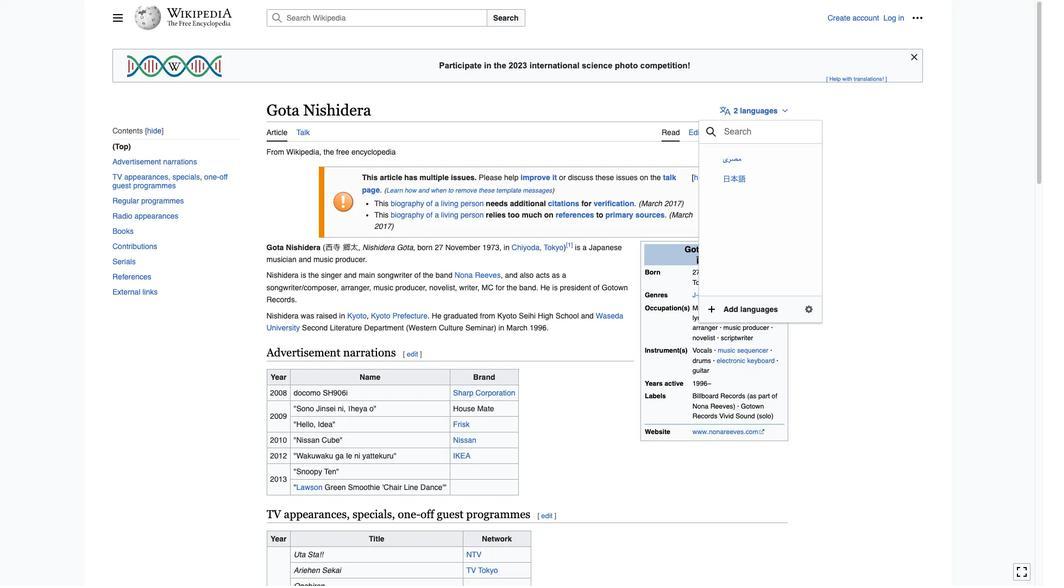 Task type: describe. For each thing, give the bounding box(es) containing it.
was
[[301, 312, 314, 320]]

sh906i
[[323, 389, 348, 398]]

2 vertical spatial march
[[506, 324, 528, 332]]

gota for gota nishidera 西寺 郷太
[[685, 245, 704, 255]]

nishidera left gōta
[[362, 243, 395, 252]]

edit for advertisement narrations
[[407, 351, 418, 359]]

this for this biography of a living person relies too much on references to primary sources .
[[374, 211, 389, 220]]

second
[[302, 324, 328, 332]]

and inside , and also acts as a songwriter/composer, arranger, music producer, novelist, writer, mc for the band. he is president of gotown records.
[[505, 271, 518, 280]]

is inside is a japanese musician and music producer.
[[575, 243, 580, 252]]

gotown inside , and also acts as a songwriter/composer, arranger, music producer, novelist, writer, mc for the band. he is president of gotown records.
[[602, 283, 628, 292]]

external
[[112, 288, 140, 297]]

[ for appearances,
[[538, 512, 539, 521]]

1 vertical spatial on
[[544, 211, 554, 220]]

, up 'department'
[[367, 312, 369, 320]]

ten"
[[324, 468, 339, 476]]

primary
[[606, 211, 633, 220]]

nishidera up talk link
[[303, 102, 371, 119]]

" lawson green smoothie 'chair line dance'"
[[294, 483, 447, 492]]

learn
[[386, 187, 403, 194]]

green
[[325, 483, 346, 492]]

create
[[828, 14, 850, 22]]

additional
[[510, 200, 546, 208]]

( inside the . ( learn how and when to remove these template messages )
[[384, 187, 386, 194]]

[1] link
[[566, 241, 573, 249]]

he inside , and also acts as a songwriter/composer, arranger, music producer, novelist, writer, mc for the band. he is president of gotown records.
[[540, 283, 550, 292]]

[ help with translations! ] link
[[826, 76, 887, 82]]

band
[[436, 271, 453, 280]]

scriptwriter
[[721, 335, 753, 342]]

[ edit ] for advertisement narrations
[[403, 351, 422, 359]]

ikea link
[[453, 452, 470, 461]]

view history link
[[710, 122, 751, 141]]

0 horizontal spatial songwriter
[[377, 271, 412, 280]]

Search text field
[[723, 123, 811, 141]]

biography for this biography of a living person needs additional citations for verification . ( march 2017 )
[[391, 200, 424, 208]]

language progressive image
[[720, 105, 730, 116]]

keyboard
[[747, 357, 775, 365]]

as
[[552, 271, 560, 280]]

contents
[[112, 127, 143, 135]]

0 vertical spatial for
[[581, 200, 592, 208]]

gota for gota nishidera
[[266, 102, 300, 119]]

from wikipedia, the free encyclopedia
[[266, 148, 396, 156]]

"nissan
[[294, 436, 320, 445]]

advertisement narrations link
[[112, 155, 239, 170]]

0 vertical spatial nona
[[455, 271, 473, 280]]

gota for gota nishidera ( 西寺 郷太 , nishidera gōta , born 27 november 1973, in chiyoda, tokyo ) [1]
[[266, 243, 284, 252]]

and for musician
[[299, 255, 311, 264]]

2 horizontal spatial tv
[[466, 566, 476, 575]]

log
[[884, 14, 896, 22]]

西寺 inside the "gota nishidera ( 西寺 郷太 , nishidera gōta , born 27 november 1973, in chiyoda, tokyo ) [1]"
[[325, 244, 340, 251]]

[1]
[[566, 241, 573, 249]]

main
[[359, 271, 375, 280]]

narrations inside gota nishidera element
[[343, 347, 396, 360]]

tokyo,
[[693, 279, 712, 287]]

tv tokyo
[[466, 566, 498, 575]]

person for needs additional
[[461, 200, 484, 208]]

docomo sh906i
[[294, 389, 348, 398]]

"wakuwaku ga ie ni yattekuru"
[[294, 452, 396, 461]]

frisk
[[453, 420, 470, 429]]

1 horizontal spatial tv
[[266, 509, 281, 522]]

0 vertical spatial 2017
[[664, 200, 681, 208]]

issues.
[[451, 173, 477, 182]]

西寺 inside gota nishidera 西寺 郷太
[[696, 256, 713, 264]]

writer,
[[459, 283, 480, 292]]

gōta
[[397, 243, 413, 252]]

website
[[645, 428, 670, 436]]

messages
[[523, 187, 552, 194]]

biography of a living person link for needs
[[391, 200, 484, 208]]

log in link
[[884, 14, 904, 22]]

appearances, inside gota nishidera element
[[284, 509, 350, 522]]

Search search field
[[253, 9, 828, 27]]

the left talk
[[650, 173, 661, 182]]

title
[[369, 535, 384, 544]]

to inside the . ( learn how and when to remove these template messages )
[[448, 187, 453, 194]]

year for docomo sh906i
[[270, 373, 287, 382]]

, up producer.
[[358, 243, 360, 252]]

wikipedia,
[[286, 148, 321, 156]]

waseda university link
[[266, 312, 623, 332]]

serials
[[112, 258, 135, 266]]

nissan
[[453, 436, 476, 445]]

ni,
[[338, 405, 346, 413]]

brand
[[473, 373, 495, 382]]

billboard
[[693, 393, 719, 401]]

edit link for tv appearances, specials, one-off guest programmes
[[541, 512, 553, 521]]

references
[[556, 211, 594, 220]]

. left the learn
[[380, 186, 382, 194]]

waseda
[[596, 312, 623, 320]]

history
[[729, 128, 751, 137]]

.com
[[744, 428, 758, 436]]

1 horizontal spatial march
[[641, 200, 662, 208]]

3 kyoto from the left
[[497, 312, 517, 320]]

0 horizontal spatial tv
[[112, 173, 122, 182]]

edit
[[689, 128, 702, 137]]

electronic
[[717, 357, 745, 365]]

university
[[266, 324, 300, 332]]

郷太 inside gota nishidera 西寺 郷太
[[716, 256, 733, 264]]

) inside the . ( learn how and when to remove these template messages )
[[552, 187, 554, 194]]

1 kyoto from the left
[[347, 312, 367, 320]]

[ edit ] for tv appearances, specials, one-off guest programmes
[[538, 512, 556, 521]]

these inside the . ( learn how and when to remove these template messages )
[[479, 187, 494, 194]]

wikipedia image
[[167, 8, 232, 18]]

is a japanese musician and music producer.
[[266, 243, 622, 264]]

0 vertical spatial [
[[826, 76, 828, 82]]

songwriter/composer,
[[266, 283, 339, 292]]

1996–
[[693, 380, 711, 388]]

graduated
[[444, 312, 478, 320]]

electronic keyboard link
[[717, 357, 775, 365]]

records for vivid
[[693, 413, 717, 421]]

year for uta sta!!
[[270, 535, 287, 544]]

music inside is a japanese musician and music producer.
[[313, 255, 333, 264]]

contributions link
[[112, 239, 239, 254]]

school
[[556, 312, 579, 320]]

1973,
[[482, 243, 502, 252]]

the up songwriter/composer,
[[308, 271, 319, 280]]

2017 inside march 2017
[[374, 222, 391, 231]]

0 vertical spatial appearances,
[[124, 173, 170, 182]]

personal tools navigation
[[828, 9, 926, 27]]

(solo)
[[757, 413, 774, 421]]

create account link
[[828, 14, 879, 22]]

please
[[479, 173, 502, 182]]

dance'"
[[420, 483, 447, 492]]

0 vertical spatial one-
[[204, 173, 219, 182]]

0 horizontal spatial narrations
[[163, 158, 197, 166]]

1 vertical spatial tokyo
[[478, 566, 498, 575]]

log in and more options image
[[912, 12, 923, 23]]

0 vertical spatial off
[[219, 173, 227, 182]]

lawson link
[[296, 483, 323, 492]]

participate in the 2023 international science photo competition!
[[439, 61, 690, 70]]

music for music producer novelist
[[723, 325, 741, 332]]

] for narrations
[[420, 351, 422, 359]]

郷太 inside the "gota nishidera ( 西寺 郷太 , nishidera gōta , born 27 november 1973, in chiyoda, tokyo ) [1]"
[[343, 244, 358, 251]]

sequencer
[[737, 347, 768, 355]]

1 vertical spatial is
[[301, 271, 306, 280]]

cube"
[[322, 436, 343, 445]]

0 vertical spatial hide
[[147, 127, 161, 135]]

uta sta!!
[[294, 551, 323, 559]]

is inside , and also acts as a songwriter/composer, arranger, music producer, novelist, writer, mc for the band. he is president of gotown records.
[[552, 283, 558, 292]]

frisk link
[[453, 420, 470, 429]]

citations
[[548, 200, 579, 208]]

this for this biography of a living person needs additional citations for verification . ( march 2017 )
[[374, 200, 389, 208]]

and right school
[[581, 312, 594, 320]]

27 november 1973 tokyo, japan
[[693, 269, 749, 287]]

translations!
[[854, 76, 884, 82]]

1 vertical spatial programmes
[[141, 197, 184, 206]]

in right seminar)
[[498, 324, 504, 332]]

gota nishidera element
[[266, 142, 788, 587]]

2 horizontal spatial ]
[[885, 76, 887, 82]]

novelist
[[693, 335, 715, 342]]

too
[[508, 211, 520, 220]]

november inside the "gota nishidera ( 西寺 郷太 , nishidera gōta , born 27 november 1973, in chiyoda, tokyo ) [1]"
[[445, 243, 480, 252]]

0 horizontal spatial specials,
[[172, 173, 202, 182]]

from
[[480, 312, 495, 320]]

photo
[[615, 61, 638, 70]]

1 vertical spatial to
[[596, 211, 603, 220]]

"sono
[[294, 405, 314, 413]]

november inside 27 november 1973 tokyo, japan
[[702, 269, 733, 277]]

0 vertical spatial on
[[640, 173, 648, 182]]

music for music sequencer drums
[[718, 347, 735, 355]]

talk
[[663, 173, 676, 182]]

smoothie
[[348, 483, 380, 492]]

"snoopy
[[294, 468, 322, 476]]

literature
[[330, 324, 362, 332]]

hide image
[[908, 51, 921, 64]]

article link
[[266, 122, 288, 142]]

0 horizontal spatial he
[[432, 312, 442, 320]]

ariehen sekai
[[294, 566, 341, 575]]

and for singer
[[344, 271, 357, 280]]

. up second literature department (western culture seminar) in march 1996.
[[428, 312, 430, 320]]

banner logo image
[[127, 55, 221, 77]]

participate
[[439, 61, 482, 70]]

living for relies
[[441, 211, 458, 220]]

seminar)
[[465, 324, 496, 332]]

( right sources at the right
[[669, 211, 671, 220]]

0 vertical spatial programmes
[[133, 182, 176, 190]]

mc
[[482, 283, 493, 292]]

remove
[[455, 187, 477, 194]]

march 2017
[[374, 211, 693, 231]]

radio
[[112, 212, 132, 221]]

nona inside billboard records (as part of nona reeves)
[[693, 403, 709, 411]]



Task type: locate. For each thing, give the bounding box(es) containing it.
0 horizontal spatial 27
[[435, 243, 443, 252]]

hide inside dropdown button
[[694, 173, 708, 182]]

music down the nishidera is the singer and main songwriter of the band nona reeves at the left
[[373, 283, 393, 292]]

languages for 2 languages
[[740, 106, 778, 115]]

songwriter
[[377, 271, 412, 280], [745, 305, 776, 312]]

radio appearances
[[112, 212, 178, 221]]

1 horizontal spatial on
[[640, 173, 648, 182]]

0 vertical spatial tv appearances, specials, one-off guest programmes
[[112, 173, 227, 190]]

biography of a living person link for relies
[[391, 211, 484, 220]]

0 vertical spatial is
[[575, 243, 580, 252]]

advertisement down second
[[266, 347, 341, 360]]

郷太
[[343, 244, 358, 251], [716, 256, 733, 264]]

march
[[641, 200, 662, 208], [671, 211, 693, 220], [506, 324, 528, 332]]

tv down ntv
[[466, 566, 476, 575]]

( up singer
[[323, 243, 325, 252]]

account
[[853, 14, 879, 22]]

nishidera up 27 november 1973 tokyo, japan
[[706, 245, 744, 255]]

27 inside the "gota nishidera ( 西寺 郷太 , nishidera gōta , born 27 november 1973, in chiyoda, tokyo ) [1]"
[[435, 243, 443, 252]]

tv appearances, specials, one-off guest programmes down 'chair
[[266, 509, 530, 522]]

0 vertical spatial this
[[362, 173, 378, 182]]

march inside march 2017
[[671, 211, 693, 220]]

gota
[[266, 102, 300, 119], [266, 243, 284, 252], [685, 245, 704, 255]]

. up the primary sources link
[[634, 200, 636, 208]]

1 year from the top
[[270, 373, 287, 382]]

1 vertical spatial march
[[671, 211, 693, 220]]

the left the band
[[423, 271, 433, 280]]

1 horizontal spatial is
[[552, 283, 558, 292]]

1 vertical spatial these
[[479, 187, 494, 194]]

hide
[[147, 127, 161, 135], [694, 173, 708, 182]]

narrations down '(top)' link
[[163, 158, 197, 166]]

participate in the 2023 international science photo competition! link
[[113, 49, 922, 82]]

music
[[313, 255, 333, 264], [373, 283, 393, 292], [752, 315, 769, 322], [723, 325, 741, 332], [718, 347, 735, 355]]

0 horizontal spatial tokyo
[[478, 566, 498, 575]]

music up electronic
[[718, 347, 735, 355]]

gotown down the (as
[[741, 403, 764, 411]]

[ for narrations
[[403, 351, 405, 359]]

2017 down the learn
[[374, 222, 391, 231]]

1 biography from the top
[[391, 200, 424, 208]]

Search Wikipedia search field
[[266, 9, 487, 27]]

this biography of a living person relies too much on references to primary sources .
[[374, 211, 667, 220]]

27 up tokyo,
[[693, 269, 700, 277]]

is up songwriter/composer,
[[301, 271, 306, 280]]

1 person from the top
[[461, 200, 484, 208]]

2 person from the top
[[461, 211, 484, 220]]

) inside the "gota nishidera ( 西寺 郷太 , nishidera gōta , born 27 november 1973, in chiyoda, tokyo ) [1]"
[[564, 243, 566, 252]]

one- down line at the bottom of page
[[398, 509, 420, 522]]

nishidera down musician
[[266, 271, 299, 280]]

and up arranger,
[[344, 271, 357, 280]]

kyoto up 'department'
[[371, 312, 390, 320]]

programmes inside gota nishidera element
[[466, 509, 530, 522]]

languages up search text box
[[740, 106, 778, 115]]

advertisement narrations up tv appearances, specials, one-off guest programmes link
[[112, 158, 197, 166]]

1 vertical spatial living
[[441, 211, 458, 220]]

records up www
[[693, 413, 717, 421]]

and right musician
[[299, 255, 311, 264]]

year
[[270, 373, 287, 382], [270, 535, 287, 544]]

1 vertical spatial [
[[403, 351, 405, 359]]

1 biography of a living person link from the top
[[391, 200, 484, 208]]

living for needs
[[441, 200, 458, 208]]

1 vertical spatial guest
[[437, 509, 464, 522]]

tv down 2013
[[266, 509, 281, 522]]

records
[[720, 393, 745, 401], [693, 413, 717, 421]]

0 horizontal spatial november
[[445, 243, 480, 252]]

guest down the dance'"
[[437, 509, 464, 522]]

1 horizontal spatial 郷太
[[716, 256, 733, 264]]

one- inside gota nishidera element
[[398, 509, 420, 522]]

person for relies too much on
[[461, 211, 484, 220]]

1 horizontal spatial tv appearances, specials, one-off guest programmes
[[266, 509, 530, 522]]

2 horizontal spatial kyoto
[[497, 312, 517, 320]]

multiple
[[420, 173, 449, 182]]

the left free
[[324, 148, 334, 156]]

2017
[[664, 200, 681, 208], [374, 222, 391, 231]]

0 vertical spatial to
[[448, 187, 453, 194]]

advertisement inside gota nishidera element
[[266, 347, 341, 360]]

talk link
[[296, 122, 310, 141]]

1 horizontal spatial one-
[[398, 509, 420, 522]]

add
[[723, 305, 738, 314]]

0 horizontal spatial off
[[219, 173, 227, 182]]

in right participate
[[484, 61, 491, 70]]

advertisement narrations inside gota nishidera element
[[266, 347, 396, 360]]

of inside billboard records (as part of nona reeves)
[[772, 393, 777, 401]]

1 vertical spatial for
[[496, 283, 504, 292]]

languages up producer
[[740, 305, 778, 314]]

gota inside gota nishidera 西寺 郷太
[[685, 245, 704, 255]]

for up references
[[581, 200, 592, 208]]

to down verification
[[596, 211, 603, 220]]

1 vertical spatial records
[[693, 413, 717, 421]]

hide right talk
[[694, 173, 708, 182]]

musician
[[693, 305, 719, 312]]

person down learn how and when to remove these template messages link
[[461, 200, 484, 208]]

1 horizontal spatial guest
[[437, 509, 464, 522]]

free
[[336, 148, 349, 156]]

add languages button
[[706, 301, 785, 318]]

0 vertical spatial tokyo
[[544, 243, 564, 252]]

0 horizontal spatial edit link
[[407, 351, 418, 359]]

1 horizontal spatial hide
[[694, 173, 708, 182]]

specials, up the title
[[353, 509, 395, 522]]

kyoto up the literature
[[347, 312, 367, 320]]

this for this article has multiple issues. please help improve it or discuss these issues on the
[[362, 173, 378, 182]]

improve
[[521, 173, 550, 182]]

sta!!
[[308, 551, 323, 559]]

2017 up sources at the right
[[664, 200, 681, 208]]

2 living from the top
[[441, 211, 458, 220]]

0 horizontal spatial is
[[301, 271, 306, 280]]

march down seihi
[[506, 324, 528, 332]]

0 vertical spatial languages
[[740, 106, 778, 115]]

november up japan
[[702, 269, 733, 277]]

0 horizontal spatial guest
[[112, 182, 131, 190]]

ntv
[[466, 551, 482, 559]]

1 horizontal spatial edit
[[541, 512, 553, 521]]

advertisement
[[112, 158, 161, 166], [266, 347, 341, 360]]

0 horizontal spatial [ edit ]
[[403, 351, 422, 359]]

and inside the . ( learn how and when to remove these template messages )
[[418, 187, 429, 194]]

prefecture
[[392, 312, 428, 320]]

in inside "participate in the 2023 international science photo competition!" link
[[484, 61, 491, 70]]

2 vertical spatial programmes
[[466, 509, 530, 522]]

programmes up regular programmes on the left of the page
[[133, 182, 176, 190]]

edit for tv appearances, specials, one-off guest programmes
[[541, 512, 553, 521]]

gota nishidera
[[266, 102, 371, 119]]

search
[[493, 14, 519, 22]]

november left 1973,
[[445, 243, 480, 252]]

1 horizontal spatial appearances,
[[284, 509, 350, 522]]

0 horizontal spatial to
[[448, 187, 453, 194]]

music inside the music producer novelist
[[723, 325, 741, 332]]

novelist,
[[429, 283, 457, 292]]

1 vertical spatial ]
[[420, 351, 422, 359]]

西寺 up tokyo,
[[696, 256, 713, 264]]

music inside music sequencer drums
[[718, 347, 735, 355]]

nona down billboard
[[693, 403, 709, 411]]

"hello,
[[294, 420, 316, 429]]

1 horizontal spatial narrations
[[343, 347, 396, 360]]

0 vertical spatial ]
[[885, 76, 887, 82]]

0 horizontal spatial one-
[[204, 173, 219, 182]]

this article has multiple issues. please help improve it or discuss these issues on the
[[362, 173, 663, 182]]

1 horizontal spatial [
[[538, 512, 539, 521]]

1 vertical spatial [ edit ]
[[538, 512, 556, 521]]

( up the primary sources link
[[638, 200, 641, 208]]

talk page
[[362, 173, 676, 194]]

for right mc
[[496, 283, 504, 292]]

the left 2023 on the top of page
[[494, 61, 506, 70]]

is down as
[[552, 283, 558, 292]]

0 vertical spatial 西寺
[[325, 244, 340, 251]]

relies
[[486, 211, 506, 220]]

music inside , and also acts as a songwriter/composer, arranger, music producer, novelist, writer, mc for the band. he is president of gotown records.
[[373, 283, 393, 292]]

languages for add languages
[[740, 305, 778, 314]]

مصرى link
[[719, 149, 813, 169]]

languages inside 'add languages' button
[[740, 305, 778, 314]]

0 vertical spatial he
[[540, 283, 550, 292]]

, inside , and also acts as a songwriter/composer, arranger, music producer, novelist, writer, mc for the band. he is president of gotown records.
[[501, 271, 503, 280]]

1 horizontal spatial for
[[581, 200, 592, 208]]

arranger,
[[341, 283, 371, 292]]

ariehen
[[294, 566, 320, 575]]

ie
[[346, 452, 352, 461]]

gota inside the "gota nishidera ( 西寺 郷太 , nishidera gōta , born 27 november 1973, in chiyoda, tokyo ) [1]"
[[266, 243, 284, 252]]

tv tokyo link
[[466, 566, 498, 575]]

0 vertical spatial person
[[461, 200, 484, 208]]

producer,
[[395, 283, 427, 292]]

one- down 'advertisement narrations' link
[[204, 173, 219, 182]]

1 vertical spatial person
[[461, 211, 484, 220]]

2 horizontal spatial [
[[826, 76, 828, 82]]

he up second literature department (western culture seminar) in march 1996.
[[432, 312, 442, 320]]

郷太 up 27 november 1973 tokyo, japan
[[716, 256, 733, 264]]

gota up tokyo,
[[685, 245, 704, 255]]

off down the dance'"
[[420, 509, 434, 522]]

tv appearances, specials, one-off guest programmes down 'advertisement narrations' link
[[112, 173, 227, 190]]

and left also
[[505, 271, 518, 280]]

sharp corporation link
[[453, 389, 515, 398]]

2 vertical spatial ]
[[554, 512, 556, 521]]

ni
[[354, 452, 360, 461]]

specials, down 'advertisement narrations' link
[[172, 173, 202, 182]]

2 kyoto from the left
[[371, 312, 390, 320]]

the free encyclopedia image
[[167, 21, 231, 28]]

1 vertical spatial advertisement narrations
[[266, 347, 396, 360]]

reeves
[[475, 271, 501, 280]]

on right much
[[544, 211, 554, 220]]

on right issues
[[640, 173, 648, 182]]

tv
[[112, 173, 122, 182], [266, 509, 281, 522], [466, 566, 476, 575]]

1 vertical spatial 27
[[693, 269, 700, 277]]

2 year from the top
[[270, 535, 287, 544]]

guest up the regular in the left of the page
[[112, 182, 131, 190]]

music down composer
[[723, 325, 741, 332]]

1 vertical spatial 郷太
[[716, 256, 733, 264]]

and for how
[[418, 187, 429, 194]]

off
[[219, 173, 227, 182], [420, 509, 434, 522]]

0 vertical spatial narrations
[[163, 158, 197, 166]]

house
[[453, 405, 475, 413]]

( down article
[[384, 187, 386, 194]]

musician
[[266, 255, 296, 264]]

0 vertical spatial november
[[445, 243, 480, 252]]

1 horizontal spatial kyoto
[[371, 312, 390, 320]]

1 horizontal spatial advertisement narrations
[[266, 347, 396, 360]]

j-pop
[[693, 292, 709, 299]]

of inside , and also acts as a songwriter/composer, arranger, music producer, novelist, writer, mc for the band. he is president of gotown records.
[[593, 283, 600, 292]]

band.
[[519, 283, 538, 292]]

tv appearances, specials, one-off guest programmes inside gota nishidera element
[[266, 509, 530, 522]]

records for (as
[[720, 393, 745, 401]]

international
[[530, 61, 580, 70]]

1 horizontal spatial nona
[[693, 403, 709, 411]]

1 vertical spatial one-
[[398, 509, 420, 522]]

27
[[435, 243, 443, 252], [693, 269, 700, 277]]

tokyo left [1] link
[[544, 243, 564, 252]]

hide button
[[145, 127, 163, 135]]

1 vertical spatial he
[[432, 312, 442, 320]]

narrations up name
[[343, 347, 396, 360]]

references link
[[556, 211, 594, 220]]

1 languages from the top
[[740, 106, 778, 115]]

1 horizontal spatial edit link
[[541, 512, 553, 521]]

external links link
[[112, 285, 239, 300]]

2 biography from the top
[[391, 211, 424, 220]]

songwriter up producer
[[745, 305, 776, 312]]

a inside is a japanese musician and music producer.
[[583, 243, 587, 252]]

in right 1973,
[[504, 243, 510, 252]]

, left born
[[413, 243, 415, 252]]

2 vertical spatial tv
[[466, 566, 476, 575]]

2
[[734, 106, 738, 115]]

page
[[362, 186, 380, 194]]

in right the log at the right of page
[[898, 14, 904, 22]]

مصرى
[[723, 154, 741, 163]]

view history
[[710, 128, 751, 137]]

kyoto right from
[[497, 312, 517, 320]]

arranger
[[693, 325, 718, 332]]

references link
[[112, 270, 239, 285]]

a inside , and also acts as a songwriter/composer, arranger, music producer, novelist, writer, mc for the band. he is president of gotown records.
[[562, 271, 566, 280]]

1 vertical spatial this
[[374, 200, 389, 208]]

programmes
[[133, 182, 176, 190], [141, 197, 184, 206], [466, 509, 530, 522]]

off inside gota nishidera element
[[420, 509, 434, 522]]

1973
[[735, 269, 749, 277]]

march up sources at the right
[[641, 200, 662, 208]]

, left also
[[501, 271, 503, 280]]

1 vertical spatial appearances,
[[284, 509, 350, 522]]

1 living from the top
[[441, 200, 458, 208]]

records inside billboard records (as part of nona reeves)
[[720, 393, 745, 401]]

] for appearances,
[[554, 512, 556, 521]]

tokyo down ntv
[[478, 566, 498, 575]]

the left band.
[[507, 283, 517, 292]]

the inside , and also acts as a songwriter/composer, arranger, music producer, novelist, writer, mc for the band. he is president of gotown records.
[[507, 283, 517, 292]]

2 horizontal spatial march
[[671, 211, 693, 220]]

appearances, down lawson
[[284, 509, 350, 522]]

1 vertical spatial specials,
[[353, 509, 395, 522]]

(as
[[747, 393, 757, 401]]

for inside , and also acts as a songwriter/composer, arranger, music producer, novelist, writer, mc for the band. he is president of gotown records.
[[496, 283, 504, 292]]

"wakuwaku
[[294, 452, 333, 461]]

gota up article link
[[266, 102, 300, 119]]

1 horizontal spatial 2017
[[664, 200, 681, 208]]

0 horizontal spatial ]
[[420, 351, 422, 359]]

regular programmes
[[112, 197, 184, 206]]

gotown inside "gotown records vivid sound (solo)"
[[741, 403, 764, 411]]

idea"
[[318, 420, 335, 429]]

gota nishidera main content
[[262, 96, 923, 587]]

nona up writer,
[[455, 271, 473, 280]]

contents hide
[[112, 127, 161, 135]]

2 horizontal spatial is
[[575, 243, 580, 252]]

music inside music arranger
[[752, 315, 769, 322]]

talk page link
[[362, 173, 676, 194]]

nishidera is the singer and main songwriter of the band nona reeves
[[266, 271, 501, 280]]

0 vertical spatial 郷太
[[343, 244, 358, 251]]

tokyo inside the "gota nishidera ( 西寺 郷太 , nishidera gōta , born 27 november 1973, in chiyoda, tokyo ) [1]"
[[544, 243, 564, 252]]

西寺 up producer.
[[325, 244, 340, 251]]

1 vertical spatial 西寺
[[696, 256, 713, 264]]

records inside "gotown records vivid sound (solo)"
[[693, 413, 717, 421]]

edit
[[407, 351, 418, 359], [541, 512, 553, 521]]

( inside the "gota nishidera ( 西寺 郷太 , nishidera gōta , born 27 november 1973, in chiyoda, tokyo ) [1]"
[[323, 243, 325, 252]]

2 biography of a living person link from the top
[[391, 211, 484, 220]]

specials, inside gota nishidera element
[[353, 509, 395, 522]]

music for music arranger
[[752, 315, 769, 322]]

(
[[384, 187, 386, 194], [638, 200, 641, 208], [669, 211, 671, 220], [323, 243, 325, 252]]

1 vertical spatial biography of a living person link
[[391, 211, 484, 220]]

these left issues
[[595, 173, 614, 182]]

biography for this biography of a living person relies too much on references to primary sources .
[[391, 211, 424, 220]]

1 vertical spatial 2017
[[374, 222, 391, 231]]

menu image
[[112, 12, 123, 23]]

. down talk
[[665, 211, 667, 220]]

0 horizontal spatial appearances,
[[124, 173, 170, 182]]

nishidera up musician
[[286, 243, 321, 252]]

1 vertical spatial off
[[420, 509, 434, 522]]

0 vertical spatial songwriter
[[377, 271, 412, 280]]

0 vertical spatial advertisement
[[112, 158, 161, 166]]

.nonareeves
[[707, 428, 744, 436]]

1 horizontal spatial these
[[595, 173, 614, 182]]

fullscreen image
[[1016, 567, 1027, 578]]

to right when
[[448, 187, 453, 194]]

and inside is a japanese musician and music producer.
[[299, 255, 311, 264]]

edit link for advertisement narrations
[[407, 351, 418, 359]]

1 vertical spatial songwriter
[[745, 305, 776, 312]]

external links
[[112, 288, 157, 297]]

nishidera inside gota nishidera 西寺 郷太
[[706, 245, 744, 255]]

in up the literature
[[339, 312, 345, 320]]

on
[[640, 173, 648, 182], [544, 211, 554, 220]]

network
[[482, 535, 512, 544]]

1 horizontal spatial tokyo
[[544, 243, 564, 252]]

nishidera up university
[[266, 312, 299, 320]]

1 horizontal spatial he
[[540, 283, 550, 292]]

None text field
[[723, 123, 811, 141]]

1 horizontal spatial songwriter
[[745, 305, 776, 312]]

he down acts
[[540, 283, 550, 292]]

languages inside gota nishidera main content
[[740, 106, 778, 115]]

tv appearances, specials, one-off guest programmes inside tv appearances, specials, one-off guest programmes link
[[112, 173, 227, 190]]

in inside personal tools navigation
[[898, 14, 904, 22]]

march right sources at the right
[[671, 211, 693, 220]]

off down 'advertisement narrations' link
[[219, 173, 227, 182]]

27 right born
[[435, 243, 443, 252]]

0 horizontal spatial records
[[693, 413, 717, 421]]

name
[[360, 373, 380, 382]]

programmes up appearances
[[141, 197, 184, 206]]

2 languages from the top
[[740, 305, 778, 314]]

person left relies at left top
[[461, 211, 484, 220]]

is right [1] link
[[575, 243, 580, 252]]

0 vertical spatial specials,
[[172, 173, 202, 182]]

waseda university
[[266, 312, 623, 332]]

2 vertical spatial [
[[538, 512, 539, 521]]

0 vertical spatial gotown
[[602, 283, 628, 292]]

music up producer
[[752, 315, 769, 322]]

guest inside gota nishidera element
[[437, 509, 464, 522]]

0 vertical spatial advertisement narrations
[[112, 158, 197, 166]]

gotown up waseda on the right bottom of page
[[602, 283, 628, 292]]

much
[[522, 211, 542, 220]]

1 horizontal spatial to
[[596, 211, 603, 220]]

these down please
[[479, 187, 494, 194]]

0 horizontal spatial for
[[496, 283, 504, 292]]

books link
[[112, 224, 239, 239]]

songwriter up producer,
[[377, 271, 412, 280]]

in inside the "gota nishidera ( 西寺 郷太 , nishidera gōta , born 27 november 1973, in chiyoda, tokyo ) [1]"
[[504, 243, 510, 252]]

nishidera was raised in kyoto , kyoto prefecture . he graduated from kyoto seihi high school and
[[266, 312, 596, 320]]

0 horizontal spatial march
[[506, 324, 528, 332]]

advertisement narrations down the literature
[[266, 347, 396, 360]]

27 inside 27 november 1973 tokyo, japan
[[693, 269, 700, 277]]

born
[[645, 269, 660, 277]]

0 horizontal spatial these
[[479, 187, 494, 194]]

and right how
[[418, 187, 429, 194]]

songwriter inside singer-songwriter lyricist
[[745, 305, 776, 312]]

2 vertical spatial this
[[374, 211, 389, 220]]



Task type: vqa. For each thing, say whether or not it's contained in the screenshot.


